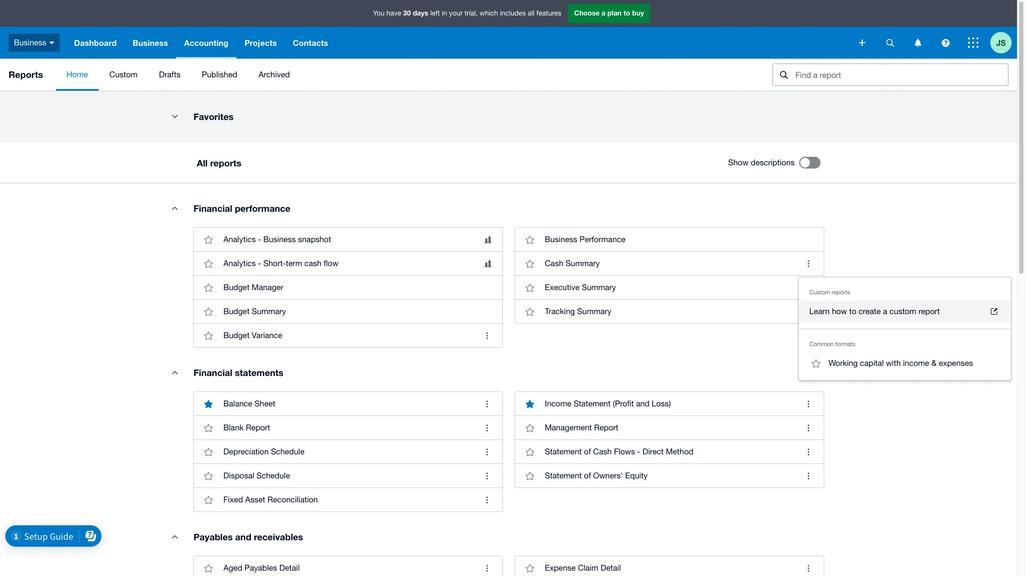Task type: locate. For each thing, give the bounding box(es) containing it.
more options image inside budget variance link
[[477, 325, 498, 347]]

favorite image inside list box
[[805, 353, 827, 374]]

1 horizontal spatial report
[[594, 424, 619, 433]]

0 vertical spatial expand report group image
[[164, 198, 186, 219]]

analytics up budget manager
[[224, 259, 256, 268]]

have
[[387, 9, 401, 17]]

business up cash summary
[[545, 235, 578, 244]]

more options image for cash summary
[[798, 253, 820, 275]]

1 expand report group image from the top
[[164, 198, 186, 219]]

expense claim detail
[[545, 564, 621, 573]]

summary down manager
[[252, 307, 286, 316]]

statement left owners'
[[545, 472, 582, 481]]

0 horizontal spatial detail
[[279, 564, 300, 573]]

cash
[[305, 259, 322, 268]]

None field
[[773, 64, 1009, 86]]

favorite image for budget variance
[[198, 325, 219, 347]]

0 vertical spatial custom
[[109, 70, 138, 79]]

published link
[[191, 59, 248, 91]]

favorite image inside statement of owners' equity link
[[519, 466, 541, 487]]

and up aged
[[235, 532, 251, 543]]

budget summary link
[[194, 300, 502, 324]]

expense claim detail link
[[515, 557, 824, 577]]

favorites
[[194, 111, 234, 122]]

favorite image for executive summary
[[519, 277, 541, 299]]

1 vertical spatial to
[[850, 307, 857, 316]]

- right flows
[[637, 448, 641, 457]]

favorite image inside disposal schedule link
[[198, 466, 219, 487]]

2 of from the top
[[584, 472, 591, 481]]

1 report from the left
[[246, 424, 270, 433]]

list box
[[799, 278, 1012, 381]]

30
[[403, 9, 411, 17]]

of for cash
[[584, 448, 591, 457]]

1 vertical spatial -
[[258, 259, 261, 268]]

choose a plan to buy
[[574, 9, 644, 17]]

0 vertical spatial cash
[[545, 259, 564, 268]]

0 horizontal spatial custom
[[109, 70, 138, 79]]

navigation containing dashboard
[[66, 27, 852, 59]]

contacts button
[[285, 27, 336, 59]]

favorite image for tracking summary
[[519, 301, 541, 323]]

0 vertical spatial -
[[258, 235, 261, 244]]

statement of cash flows - direct method link
[[515, 440, 824, 464]]

more options image for statement of cash flows - direct method
[[798, 442, 820, 463]]

svg image
[[886, 39, 894, 47], [915, 39, 922, 47], [49, 42, 54, 44]]

custom
[[890, 307, 917, 316]]

fixed asset reconciliation
[[224, 496, 318, 505]]

1 budget from the top
[[224, 283, 250, 292]]

and left 'loss)'
[[636, 399, 650, 409]]

1 vertical spatial financial
[[194, 367, 232, 379]]

more options image inside cash summary link
[[798, 253, 820, 275]]

budget up budget variance
[[224, 307, 250, 316]]

choose
[[574, 9, 600, 17]]

2 analytics from the top
[[224, 259, 256, 268]]

more options image inside statement of cash flows - direct method link
[[798, 442, 820, 463]]

business inside business performance link
[[545, 235, 578, 244]]

more information about analytics - business snapshot image
[[484, 236, 492, 243]]

1 vertical spatial a
[[883, 307, 888, 316]]

more options image for expense claim detail
[[798, 558, 820, 577]]

favorite image for budget manager
[[198, 277, 219, 299]]

analytics for analytics - short-term cash flow
[[224, 259, 256, 268]]

- for short-
[[258, 259, 261, 268]]

more options image
[[798, 253, 820, 275], [477, 394, 498, 415], [798, 418, 820, 439], [798, 442, 820, 463], [798, 558, 820, 577]]

descriptions
[[751, 158, 795, 167]]

reports for all reports
[[210, 157, 242, 168]]

js button
[[991, 27, 1017, 59]]

sheet
[[255, 399, 275, 409]]

more options image for management report
[[798, 418, 820, 439]]

favorite image inside depreciation schedule link
[[198, 442, 219, 463]]

1 horizontal spatial reports
[[832, 289, 851, 296]]

1 business button from the left
[[0, 27, 66, 59]]

summary for tracking summary
[[577, 307, 612, 316]]

fixed asset reconciliation link
[[194, 488, 502, 512]]

drafts link
[[148, 59, 191, 91]]

a left plan
[[602, 9, 606, 17]]

financial down all reports
[[194, 203, 232, 214]]

formats
[[836, 341, 856, 348]]

custom up learn
[[810, 289, 830, 296]]

2 report from the left
[[594, 424, 619, 433]]

favorite image for analytics - business snapshot
[[198, 229, 219, 250]]

business button up reports
[[0, 27, 66, 59]]

statement of owners' equity
[[545, 472, 648, 481]]

budget for budget manager
[[224, 283, 250, 292]]

favorite image
[[519, 229, 541, 250], [198, 253, 219, 275], [198, 277, 219, 299], [519, 277, 541, 299], [198, 325, 219, 347], [805, 353, 827, 374], [198, 418, 219, 439], [519, 418, 541, 439], [519, 442, 541, 463], [519, 558, 541, 577]]

1 horizontal spatial svg image
[[942, 39, 950, 47]]

equity
[[625, 472, 648, 481]]

1 horizontal spatial and
[[636, 399, 650, 409]]

2 expand report group image from the top
[[164, 527, 186, 548]]

schedule up fixed asset reconciliation
[[257, 472, 290, 481]]

buy
[[632, 9, 644, 17]]

summary up executive summary
[[566, 259, 600, 268]]

favorite image inside executive summary link
[[519, 277, 541, 299]]

and
[[636, 399, 650, 409], [235, 532, 251, 543]]

- left "short-"
[[258, 259, 261, 268]]

3 budget from the top
[[224, 331, 250, 340]]

1 horizontal spatial detail
[[601, 564, 621, 573]]

home link
[[56, 59, 99, 91]]

cash left flows
[[593, 448, 612, 457]]

statement of cash flows - direct method
[[545, 448, 694, 457]]

report for blank report
[[246, 424, 270, 433]]

published
[[202, 70, 237, 79]]

more options image
[[477, 325, 498, 347], [798, 394, 820, 415], [477, 418, 498, 439], [477, 442, 498, 463], [477, 466, 498, 487], [798, 466, 820, 487], [477, 490, 498, 511], [477, 558, 498, 577]]

2 budget from the top
[[224, 307, 250, 316]]

report right the blank
[[246, 424, 270, 433]]

2 business button from the left
[[125, 27, 176, 59]]

business button up drafts
[[125, 27, 176, 59]]

capital
[[860, 359, 884, 368]]

income
[[545, 399, 572, 409]]

show
[[728, 158, 749, 167]]

you have 30 days left in your trial, which includes all features
[[373, 9, 562, 17]]

days
[[413, 9, 428, 17]]

2 horizontal spatial svg image
[[968, 37, 979, 48]]

reports right all
[[210, 157, 242, 168]]

report down income statement (profit and loss)
[[594, 424, 619, 433]]

custom inside menu
[[109, 70, 138, 79]]

favorite image
[[198, 229, 219, 250], [519, 253, 541, 275], [198, 301, 219, 323], [519, 301, 541, 323], [198, 442, 219, 463], [198, 466, 219, 487], [519, 466, 541, 487], [198, 490, 219, 511], [198, 558, 219, 577]]

favorite image for statement of owners' equity
[[519, 466, 541, 487]]

more options image inside management report link
[[798, 418, 820, 439]]

payables right aged
[[245, 564, 277, 573]]

1 horizontal spatial business button
[[125, 27, 176, 59]]

learn how to create a custom report
[[810, 307, 940, 316]]

analytics - short-term cash flow
[[224, 259, 339, 268]]

drafts
[[159, 70, 180, 79]]

favorite image for blank report
[[198, 418, 219, 439]]

0 vertical spatial to
[[624, 9, 630, 17]]

1 horizontal spatial custom
[[810, 289, 830, 296]]

expense
[[545, 564, 576, 573]]

0 vertical spatial analytics
[[224, 235, 256, 244]]

performance
[[235, 203, 291, 214]]

1 of from the top
[[584, 448, 591, 457]]

business performance link
[[515, 228, 824, 252]]

aged
[[224, 564, 242, 573]]

favorite image for business performance
[[519, 229, 541, 250]]

more options image inside the blank report link
[[477, 418, 498, 439]]

budget variance
[[224, 331, 282, 340]]

direct
[[643, 448, 664, 457]]

all reports
[[197, 157, 242, 168]]

custom down dashboard
[[109, 70, 138, 79]]

executive summary
[[545, 283, 616, 292]]

0 horizontal spatial and
[[235, 532, 251, 543]]

favorite image inside the blank report link
[[198, 418, 219, 439]]

2 vertical spatial statement
[[545, 472, 582, 481]]

financial for financial statements
[[194, 367, 232, 379]]

1 vertical spatial of
[[584, 472, 591, 481]]

show descriptions
[[728, 158, 795, 167]]

0 vertical spatial a
[[602, 9, 606, 17]]

favorite image inside business performance link
[[519, 229, 541, 250]]

detail down 'receivables'
[[279, 564, 300, 573]]

reports
[[210, 157, 242, 168], [832, 289, 851, 296]]

0 horizontal spatial business button
[[0, 27, 66, 59]]

navigation inside banner
[[66, 27, 852, 59]]

2 vertical spatial budget
[[224, 331, 250, 340]]

0 horizontal spatial svg image
[[49, 42, 54, 44]]

custom
[[109, 70, 138, 79], [810, 289, 830, 296]]

list box containing learn how to create a custom report
[[799, 278, 1012, 381]]

expand report group image for financial
[[164, 198, 186, 219]]

statement down management
[[545, 448, 582, 457]]

1 vertical spatial schedule
[[257, 472, 290, 481]]

management report
[[545, 424, 619, 433]]

analytics for analytics - business snapshot
[[224, 235, 256, 244]]

2 vertical spatial -
[[637, 448, 641, 457]]

custom link
[[99, 59, 148, 91]]

management
[[545, 424, 592, 433]]

of
[[584, 448, 591, 457], [584, 472, 591, 481]]

analytics
[[224, 235, 256, 244], [224, 259, 256, 268]]

business
[[14, 38, 46, 47], [133, 38, 168, 48], [263, 235, 296, 244], [545, 235, 578, 244]]

business up analytics - short-term cash flow
[[263, 235, 296, 244]]

reconciliation
[[268, 496, 318, 505]]

0 vertical spatial reports
[[210, 157, 242, 168]]

favorite image inside "fixed asset reconciliation" link
[[198, 490, 219, 511]]

0 horizontal spatial reports
[[210, 157, 242, 168]]

1 vertical spatial payables
[[245, 564, 277, 573]]

favorite image for disposal schedule
[[198, 466, 219, 487]]

statement up management report
[[574, 399, 611, 409]]

cash up executive
[[545, 259, 564, 268]]

more options image inside the expense claim detail link
[[798, 558, 820, 577]]

0 vertical spatial financial
[[194, 203, 232, 214]]

favorite image for cash summary
[[519, 253, 541, 275]]

expenses
[[939, 359, 973, 368]]

features
[[537, 9, 562, 17]]

1 vertical spatial statement
[[545, 448, 582, 457]]

1 vertical spatial budget
[[224, 307, 250, 316]]

favorite image inside tracking summary link
[[519, 301, 541, 323]]

archived
[[259, 70, 290, 79]]

manager
[[252, 283, 283, 292]]

budget up budget summary
[[224, 283, 250, 292]]

1 detail from the left
[[279, 564, 300, 573]]

1 vertical spatial reports
[[832, 289, 851, 296]]

banner
[[0, 0, 1017, 59]]

0 horizontal spatial to
[[624, 9, 630, 17]]

budget down budget summary
[[224, 331, 250, 340]]

0 vertical spatial statement
[[574, 399, 611, 409]]

analytics down financial performance on the left of page
[[224, 235, 256, 244]]

2 financial from the top
[[194, 367, 232, 379]]

accounting button
[[176, 27, 237, 59]]

detail for aged payables detail
[[279, 564, 300, 573]]

- down performance
[[258, 235, 261, 244]]

0 horizontal spatial a
[[602, 9, 606, 17]]

you
[[373, 9, 385, 17]]

favorite image for depreciation schedule
[[198, 442, 219, 463]]

variance
[[252, 331, 282, 340]]

financial up remove favorite icon
[[194, 367, 232, 379]]

2 detail from the left
[[601, 564, 621, 573]]

1 vertical spatial analytics
[[224, 259, 256, 268]]

tracking summary link
[[515, 300, 824, 324]]

0 vertical spatial of
[[584, 448, 591, 457]]

favorite image inside 'budget manager' link
[[198, 277, 219, 299]]

schedule
[[271, 448, 305, 457], [257, 472, 290, 481]]

dashboard link
[[66, 27, 125, 59]]

to left buy in the top right of the page
[[624, 9, 630, 17]]

custom reports
[[810, 289, 851, 296]]

to right "how"
[[850, 307, 857, 316]]

asset
[[245, 496, 265, 505]]

menu
[[56, 59, 764, 91]]

payables and receivables
[[194, 532, 303, 543]]

1 vertical spatial custom
[[810, 289, 830, 296]]

payables up aged
[[194, 532, 233, 543]]

favorite image inside budget summary link
[[198, 301, 219, 323]]

reports up "how"
[[832, 289, 851, 296]]

summary up tracking summary on the right of the page
[[582, 283, 616, 292]]

of for owners'
[[584, 472, 591, 481]]

1 vertical spatial cash
[[593, 448, 612, 457]]

summary down executive summary
[[577, 307, 612, 316]]

favorite image inside budget variance link
[[198, 325, 219, 347]]

navigation
[[66, 27, 852, 59]]

favorite image inside cash summary link
[[519, 253, 541, 275]]

0 vertical spatial budget
[[224, 283, 250, 292]]

blank report link
[[194, 416, 502, 440]]

1 analytics from the top
[[224, 235, 256, 244]]

business up drafts
[[133, 38, 168, 48]]

a right create
[[883, 307, 888, 316]]

expand report group image for payables
[[164, 527, 186, 548]]

1 horizontal spatial svg image
[[886, 39, 894, 47]]

1 financial from the top
[[194, 203, 232, 214]]

dashboard
[[74, 38, 117, 48]]

0 vertical spatial payables
[[194, 532, 233, 543]]

management report link
[[515, 416, 824, 440]]

0 horizontal spatial report
[[246, 424, 270, 433]]

custom for custom
[[109, 70, 138, 79]]

income statement (profit and loss)
[[545, 399, 671, 409]]

contacts
[[293, 38, 328, 48]]

svg image
[[968, 37, 979, 48], [942, 39, 950, 47], [859, 40, 866, 46]]

expand report group image
[[164, 198, 186, 219], [164, 527, 186, 548]]

1 vertical spatial expand report group image
[[164, 527, 186, 548]]

schedule up 'disposal schedule'
[[271, 448, 305, 457]]

reports
[[9, 69, 43, 80]]

detail right claim
[[601, 564, 621, 573]]

menu containing home
[[56, 59, 764, 91]]

1 horizontal spatial payables
[[245, 564, 277, 573]]

of left owners'
[[584, 472, 591, 481]]

favorite image inside aged payables detail link
[[198, 558, 219, 577]]

0 horizontal spatial cash
[[545, 259, 564, 268]]

tracking
[[545, 307, 575, 316]]

cash
[[545, 259, 564, 268], [593, 448, 612, 457]]

0 vertical spatial schedule
[[271, 448, 305, 457]]

of down management report
[[584, 448, 591, 457]]



Task type: describe. For each thing, give the bounding box(es) containing it.
executive
[[545, 283, 580, 292]]

tracking summary
[[545, 307, 612, 316]]

trial,
[[465, 9, 478, 17]]

0 horizontal spatial payables
[[194, 532, 233, 543]]

favorite image for fixed asset reconciliation
[[198, 490, 219, 511]]

remove favorite image
[[519, 394, 541, 415]]

more options image for aged payables detail
[[477, 558, 498, 577]]

more options image for statement of owners' equity
[[798, 466, 820, 487]]

method
[[666, 448, 694, 457]]

more options image for depreciation schedule
[[477, 442, 498, 463]]

budget manager
[[224, 283, 283, 292]]

favorite image for statement of cash flows - direct method
[[519, 442, 541, 463]]

how
[[832, 307, 847, 316]]

common formats
[[810, 341, 856, 348]]

disposal
[[224, 472, 254, 481]]

cash summary
[[545, 259, 600, 268]]

- for business
[[258, 235, 261, 244]]

business up reports
[[14, 38, 46, 47]]

left
[[430, 9, 440, 17]]

&
[[932, 359, 937, 368]]

working capital with income & expenses link
[[799, 353, 1012, 374]]

plan
[[608, 9, 622, 17]]

banner containing js
[[0, 0, 1017, 59]]

budget manager link
[[194, 276, 502, 300]]

summary for executive summary
[[582, 283, 616, 292]]

favorite image for aged payables detail
[[198, 558, 219, 577]]

0 vertical spatial and
[[636, 399, 650, 409]]

cash summary link
[[515, 252, 824, 276]]

term
[[286, 259, 302, 268]]

working capital with income & expenses
[[829, 359, 973, 368]]

working
[[829, 359, 858, 368]]

depreciation
[[224, 448, 269, 457]]

js
[[997, 38, 1006, 47]]

short-
[[263, 259, 286, 268]]

more options image for disposal schedule
[[477, 466, 498, 487]]

budget for budget variance
[[224, 331, 250, 340]]

more options image for fixed asset reconciliation
[[477, 490, 498, 511]]

disposal schedule link
[[194, 464, 502, 488]]

summary for cash summary
[[566, 259, 600, 268]]

report
[[919, 307, 940, 316]]

1 vertical spatial and
[[235, 532, 251, 543]]

income
[[903, 359, 930, 368]]

projects button
[[237, 27, 285, 59]]

favorite image for management report
[[519, 418, 541, 439]]

Find a report text field
[[795, 64, 1008, 85]]

blank report
[[224, 424, 270, 433]]

budget variance link
[[194, 324, 502, 348]]

projects
[[245, 38, 277, 48]]

favorite image for expense claim detail
[[519, 558, 541, 577]]

receivables
[[254, 532, 303, 543]]

learn how to create a custom report link
[[799, 301, 1012, 323]]

favorite image for analytics - short-term cash flow
[[198, 253, 219, 275]]

financial performance
[[194, 203, 291, 214]]

budget summary
[[224, 307, 286, 316]]

statements
[[235, 367, 284, 379]]

all
[[197, 157, 208, 168]]

statement of owners' equity link
[[515, 464, 824, 488]]

flow
[[324, 259, 339, 268]]

aged payables detail
[[224, 564, 300, 573]]

more options image for income statement (profit and loss)
[[798, 394, 820, 415]]

accounting
[[184, 38, 229, 48]]

financial for financial performance
[[194, 203, 232, 214]]

executive summary link
[[515, 276, 824, 300]]

summary for budget summary
[[252, 307, 286, 316]]

favorite image for working capital with income & expenses
[[805, 353, 827, 374]]

reports for custom reports
[[832, 289, 851, 296]]

collapse report group image
[[164, 106, 186, 127]]

with
[[886, 359, 901, 368]]

custom for custom reports
[[810, 289, 830, 296]]

more information about analytics - short-term cash flow image
[[484, 260, 492, 267]]

snapshot
[[298, 235, 331, 244]]

statement for cash
[[545, 448, 582, 457]]

report for management report
[[594, 424, 619, 433]]

more options image for budget variance
[[477, 325, 498, 347]]

(profit
[[613, 399, 634, 409]]

fixed
[[224, 496, 243, 505]]

disposal schedule
[[224, 472, 290, 481]]

0 horizontal spatial svg image
[[859, 40, 866, 46]]

detail for expense claim detail
[[601, 564, 621, 573]]

more options image for blank report
[[477, 418, 498, 439]]

archived link
[[248, 59, 301, 91]]

expand report group image
[[164, 362, 186, 383]]

favorite image for budget summary
[[198, 301, 219, 323]]

1 horizontal spatial to
[[850, 307, 857, 316]]

balance
[[224, 399, 252, 409]]

blank
[[224, 424, 244, 433]]

balance sheet
[[224, 399, 275, 409]]

2 horizontal spatial svg image
[[915, 39, 922, 47]]

depreciation schedule link
[[194, 440, 502, 464]]

which
[[480, 9, 498, 17]]

1 horizontal spatial cash
[[593, 448, 612, 457]]

common
[[810, 341, 834, 348]]

depreciation schedule
[[224, 448, 305, 457]]

home
[[67, 70, 88, 79]]

budget for budget summary
[[224, 307, 250, 316]]

1 horizontal spatial a
[[883, 307, 888, 316]]

schedule for disposal schedule
[[257, 472, 290, 481]]

business performance
[[545, 235, 626, 244]]

remove favorite image
[[198, 394, 219, 415]]

all
[[528, 9, 535, 17]]

your
[[449, 9, 463, 17]]

analytics - business snapshot
[[224, 235, 331, 244]]

performance
[[580, 235, 626, 244]]

more options image for balance sheet
[[477, 394, 498, 415]]

schedule for depreciation schedule
[[271, 448, 305, 457]]

includes
[[500, 9, 526, 17]]

statement for owners'
[[545, 472, 582, 481]]



Task type: vqa. For each thing, say whether or not it's contained in the screenshot.
Select end date FIELD
no



